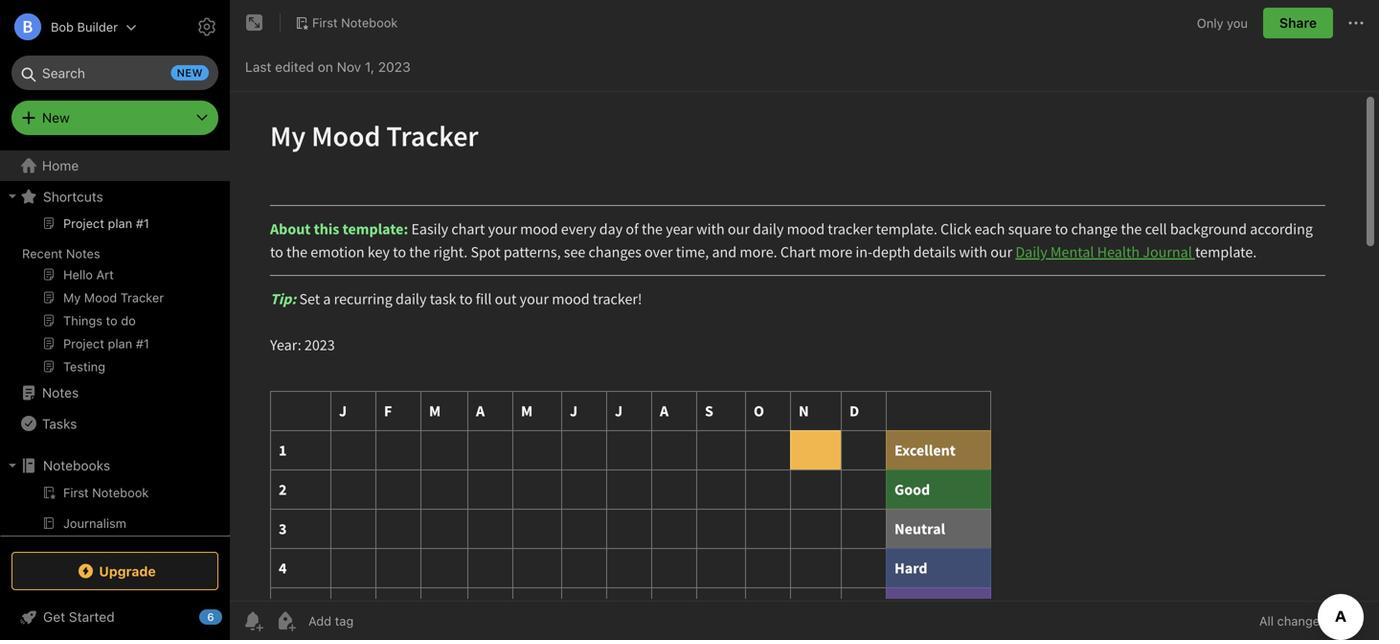 Task type: vqa. For each thing, say whether or not it's contained in the screenshot.
10 minutes ago
no



Task type: locate. For each thing, give the bounding box(es) containing it.
shortcuts button
[[0, 181, 221, 212]]

home link
[[0, 150, 230, 181]]

1,
[[365, 59, 375, 75]]

recent notes group
[[0, 212, 221, 385]]

all
[[1260, 614, 1274, 628]]

notes link
[[0, 378, 221, 408]]

notes right recent
[[66, 246, 100, 261]]

click to collapse image
[[223, 605, 237, 628]]

recent notes
[[22, 246, 100, 261]]

edited
[[275, 59, 314, 75]]

on
[[318, 59, 333, 75]]

you
[[1228, 16, 1248, 30]]

saved
[[1330, 614, 1364, 628]]

expand note image
[[243, 11, 266, 34]]

shortcuts
[[43, 189, 103, 204]]

notes
[[66, 246, 100, 261], [42, 385, 79, 401]]

get started
[[43, 609, 115, 625]]

more actions image
[[1345, 11, 1368, 34]]

tasks button
[[0, 408, 221, 439]]

share
[[1280, 15, 1318, 31]]

last
[[245, 59, 272, 75]]

upgrade
[[99, 563, 156, 579]]

new button
[[11, 101, 218, 135]]

notebooks
[[43, 458, 110, 473]]

group inside tree
[[0, 481, 221, 573]]

0 vertical spatial notes
[[66, 246, 100, 261]]

started
[[69, 609, 115, 625]]

share button
[[1264, 8, 1334, 38]]

notebook
[[341, 15, 398, 30]]

More actions field
[[1345, 8, 1368, 38]]

group
[[0, 481, 221, 573]]

tree
[[0, 150, 230, 640]]

home
[[42, 158, 79, 173]]

notes up tasks
[[42, 385, 79, 401]]

first
[[312, 15, 338, 30]]



Task type: describe. For each thing, give the bounding box(es) containing it.
settings image
[[195, 15, 218, 38]]

notes inside group
[[66, 246, 100, 261]]

add tag image
[[274, 609, 297, 632]]

new search field
[[25, 56, 209, 90]]

only
[[1198, 16, 1224, 30]]

notebooks link
[[0, 450, 221, 481]]

tree containing home
[[0, 150, 230, 640]]

Search text field
[[25, 56, 205, 90]]

last edited on nov 1, 2023
[[245, 59, 411, 75]]

add a reminder image
[[241, 609, 264, 632]]

Note Editor text field
[[230, 92, 1380, 601]]

upgrade button
[[11, 552, 218, 590]]

first notebook
[[312, 15, 398, 30]]

changes
[[1278, 614, 1327, 628]]

new
[[177, 67, 203, 79]]

nov
[[337, 59, 361, 75]]

Help and Learning task checklist field
[[0, 602, 230, 632]]

first notebook button
[[288, 10, 405, 36]]

note window element
[[230, 0, 1380, 640]]

Account field
[[0, 8, 137, 46]]

tasks
[[42, 416, 77, 431]]

recent
[[22, 246, 63, 261]]

2023
[[378, 59, 411, 75]]

all changes saved
[[1260, 614, 1364, 628]]

new
[[42, 110, 70, 126]]

expand notebooks image
[[5, 458, 20, 473]]

only you
[[1198, 16, 1248, 30]]

bob builder
[[51, 20, 118, 34]]

1 vertical spatial notes
[[42, 385, 79, 401]]

get
[[43, 609, 65, 625]]

6
[[207, 611, 214, 623]]

builder
[[77, 20, 118, 34]]

Add tag field
[[307, 613, 450, 629]]

bob
[[51, 20, 74, 34]]



